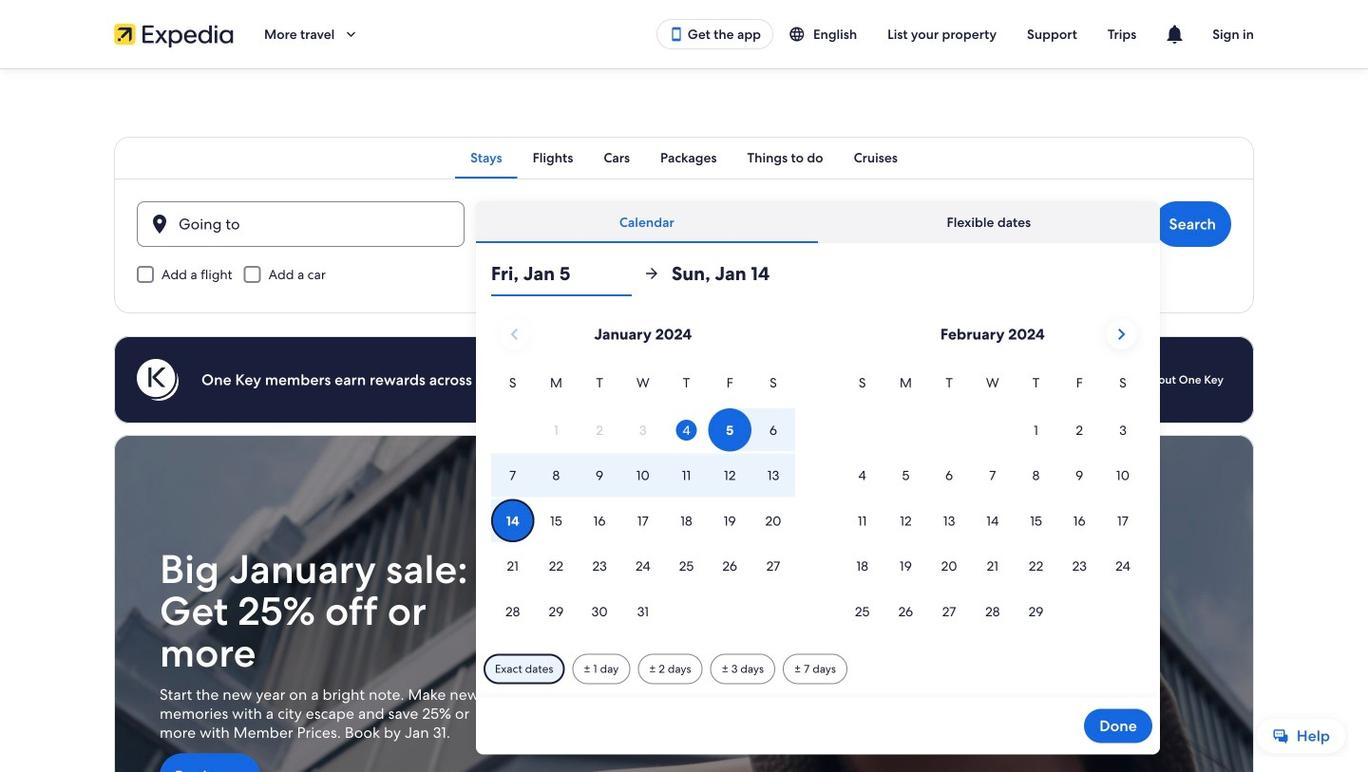 Task type: describe. For each thing, give the bounding box(es) containing it.
expedia logo image
[[114, 21, 234, 48]]

travel sale activities deals image
[[114, 435, 1254, 772]]

more travel image
[[342, 26, 359, 43]]

previous month image
[[503, 323, 526, 346]]

0 vertical spatial tab list
[[114, 137, 1254, 179]]

next month image
[[1110, 323, 1133, 346]]

directional image
[[643, 265, 660, 282]]



Task type: locate. For each thing, give the bounding box(es) containing it.
tab list
[[114, 137, 1254, 179], [476, 201, 1160, 243]]

communication center icon image
[[1163, 23, 1186, 46]]

today element
[[676, 420, 697, 441]]

application
[[491, 312, 1145, 635]]

1 vertical spatial tab list
[[476, 201, 1160, 243]]

small image
[[789, 26, 813, 43]]

main content
[[0, 68, 1368, 772]]

february 2024 element
[[841, 372, 1145, 635]]

january 2024 element
[[491, 372, 795, 635]]

download the app button image
[[669, 27, 684, 42]]



Task type: vqa. For each thing, say whether or not it's contained in the screenshot.
over
no



